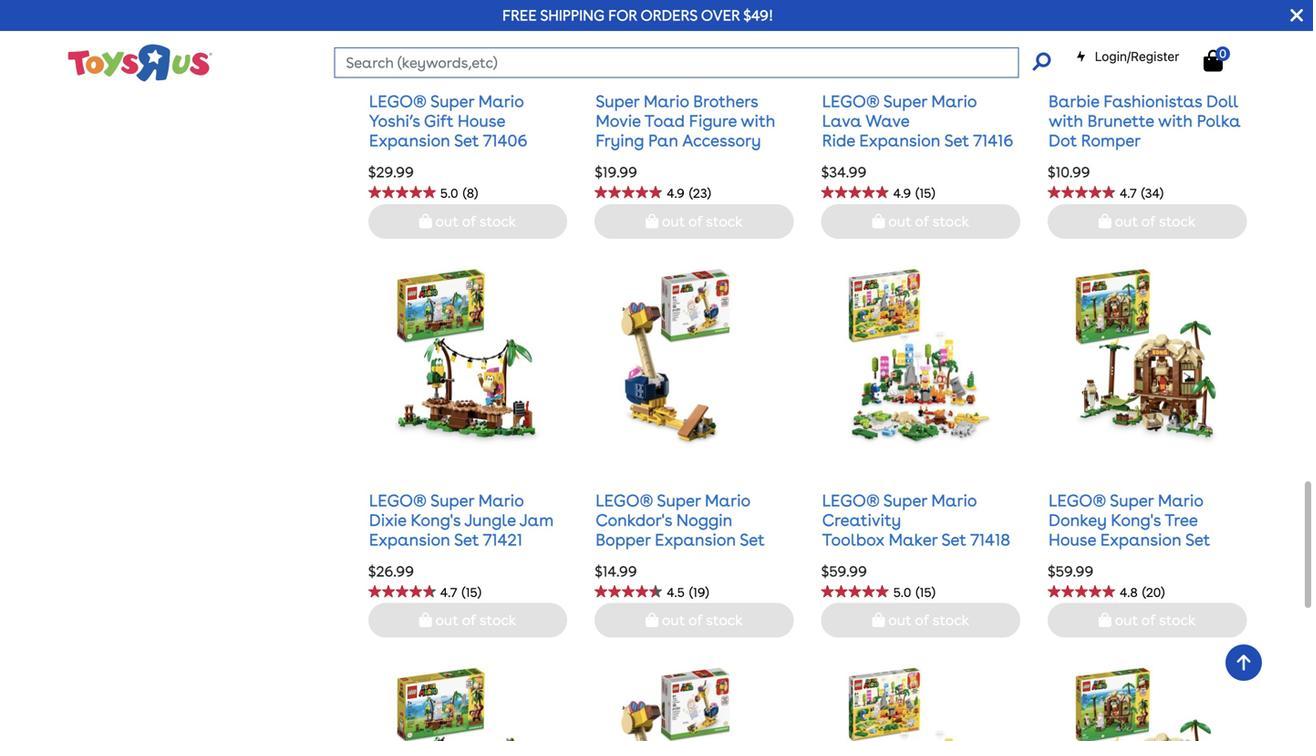 Task type: locate. For each thing, give the bounding box(es) containing it.
1 horizontal spatial $59.99
[[1048, 563, 1094, 581]]

out down 4.9 (15) on the top right of the page
[[889, 212, 912, 230]]

set up 555
[[1186, 530, 1210, 550]]

pieces inside the lego® super mario yoshi's gift house expansion set 71406 building set, 246 pieces $29.99
[[502, 151, 550, 170]]

Enter Keyword or Item No. search field
[[334, 47, 1019, 78]]

lego® super mario conkdor's noggin bopper expansion set 71414 building set, 130 pieces link
[[596, 491, 765, 589]]

building down the ride expansion at top
[[822, 151, 885, 170]]

login/register button
[[1076, 47, 1180, 66]]

house up 71424
[[1049, 530, 1096, 550]]

shopping bag image for lego® super mario yoshi's gift house expansion set 71406 building set, 246 pieces
[[419, 214, 432, 228]]

of down (8)
[[462, 212, 476, 230]]

set inside lego® super mario conkdor's noggin bopper expansion set 71414 building set, 130 pieces
[[740, 530, 765, 550]]

out of stock button down 4.7 (15)
[[368, 603, 567, 638]]

super for lego® super mario donkey kong's tree house expansion set 71424 building set, 555 pieces
[[1110, 491, 1154, 510]]

0 vertical spatial 4.7
[[1120, 186, 1137, 201]]

(15) down "588"
[[916, 585, 936, 601]]

out of stock button down (34) at the right of page
[[1048, 204, 1247, 239]]

lego® super mario dixie kong's jungle jam expansion set 71421 building set, 174 pieces link
[[369, 491, 554, 570]]

pieces down 71421
[[496, 550, 544, 570]]

kong's right dixie
[[411, 511, 461, 530]]

lego® super mario donkey kong's tree house expansion set 71424 building set, 555 pieces
[[1049, 491, 1225, 589]]

mario inside lego® super mario dixie kong's jungle jam expansion set 71421 building set, 174 pieces $26.99
[[478, 491, 524, 510]]

super inside lego® super mario creativity toolbox maker set 71418 building set, 588 pieces $59.99
[[883, 491, 927, 510]]

building down the yoshi's
[[369, 151, 432, 170]]

stock down (34) at the right of page
[[1159, 212, 1196, 230]]

out of stock button for lego® super mario donkey kong's tree house expansion set 71424 building set, 555 pieces
[[1048, 603, 1247, 638]]

out of stock down (8)
[[432, 212, 516, 230]]

set inside lego® super mario donkey kong's tree house expansion set 71424 building set, 555 pieces
[[1186, 530, 1210, 550]]

0 horizontal spatial with
[[741, 111, 775, 131]]

lego® super mario creativity toolbox maker set 71418 building set, 588 pieces image
[[846, 266, 996, 449], [846, 665, 996, 741]]

lego® super mario lava wave ride expansion set 71416 building set, 218 pieces $34.99
[[821, 92, 1013, 181]]

mario up 71406
[[478, 92, 524, 111]]

of down (20)
[[1142, 612, 1156, 629]]

with
[[741, 111, 775, 131], [1049, 111, 1083, 131], [1158, 111, 1193, 131]]

expansion inside lego® super mario donkey kong's tree house expansion set 71424 building set, 555 pieces
[[1101, 530, 1182, 550]]

0 horizontal spatial 4.7
[[440, 585, 457, 601]]

kong's
[[411, 511, 461, 530], [1111, 511, 1161, 530]]

lego® super mario conkdor's noggin bopper expansion set 71414 building set, 130 pieces image
[[619, 266, 769, 449], [619, 665, 769, 741]]

mario inside lego® super mario lava wave ride expansion set 71416 building set, 218 pieces $34.99
[[932, 92, 977, 111]]

out for lego® super mario creativity toolbox maker set 71418 building set, 588 pieces
[[889, 612, 912, 629]]

1 horizontal spatial with
[[1049, 111, 1083, 131]]

4.7 (34)
[[1120, 186, 1164, 201]]

shopping bag image for lego® super mario dixie kong's jungle jam expansion set 71421 building set, 174 pieces
[[419, 613, 432, 628]]

house up 71406
[[458, 111, 505, 131]]

1 horizontal spatial house
[[1049, 530, 1096, 550]]

kong's inside lego® super mario dixie kong's jungle jam expansion set 71421 building set, 174 pieces $26.99
[[411, 511, 461, 530]]

frying
[[596, 131, 644, 151]]

pieces down 71416
[[951, 151, 999, 170]]

mario inside lego® super mario creativity toolbox maker set 71418 building set, 588 pieces $59.99
[[932, 491, 977, 510]]

out of stock button
[[368, 204, 567, 239], [595, 204, 794, 239], [821, 204, 1020, 239], [1048, 204, 1247, 239], [368, 603, 567, 638], [595, 603, 794, 638], [821, 603, 1020, 638], [1048, 603, 1247, 638]]

shopping bag image
[[419, 214, 432, 228], [872, 214, 885, 228], [646, 613, 659, 628], [1099, 613, 1112, 628]]

lego® super mario yoshi's gift house expansion set 71406 building set, 246 pieces image
[[393, 0, 543, 50]]

shopping bag image inside 0 link
[[1204, 50, 1223, 72]]

0 vertical spatial house
[[458, 111, 505, 131]]

71424
[[1049, 550, 1092, 570]]

out down 4.9 (23)
[[662, 212, 685, 230]]

set,
[[436, 151, 464, 170], [889, 151, 918, 170], [436, 550, 464, 570], [707, 550, 735, 570], [889, 550, 918, 570], [1163, 550, 1192, 570]]

set inside the lego® super mario yoshi's gift house expansion set 71406 building set, 246 pieces $29.99
[[454, 131, 479, 151]]

of for lego® super mario dixie kong's jungle jam expansion set 71421 building set, 174 pieces
[[462, 612, 476, 629]]

lego® inside lego® super mario creativity toolbox maker set 71418 building set, 588 pieces $59.99
[[822, 491, 880, 510]]

pieces
[[502, 151, 550, 170], [951, 151, 999, 170], [496, 550, 544, 570], [955, 550, 1003, 570], [596, 570, 644, 589], [1049, 570, 1097, 589]]

1 vertical spatial lego® super mario dixie kong's jungle jam expansion set 71421 building set, 174 pieces image
[[393, 665, 543, 741]]

set up '174'
[[454, 530, 479, 550]]

1 kong's from the left
[[411, 511, 461, 530]]

set, left 555
[[1163, 550, 1192, 570]]

out of stock button down 4.9 (15) on the top right of the page
[[821, 204, 1020, 239]]

0 horizontal spatial $59.99
[[821, 563, 867, 581]]

super inside the super mario brothers movie toad figure with frying pan accessory
[[596, 92, 640, 111]]

5.0 (8)
[[440, 186, 478, 201]]

out of stock down (34) at the right of page
[[1112, 212, 1196, 230]]

out of stock down (23)
[[659, 212, 743, 230]]

of for lego® super mario lava wave ride expansion set 71416 building set, 218 pieces
[[915, 212, 929, 230]]

house
[[458, 111, 505, 131], [1049, 530, 1096, 550]]

set, inside lego® super mario donkey kong's tree house expansion set 71424 building set, 555 pieces
[[1163, 550, 1192, 570]]

2 4.9 from the left
[[893, 186, 911, 201]]

shipping
[[540, 6, 605, 24]]

set up 130 on the bottom of page
[[740, 530, 765, 550]]

lego® super mario donkey kong's tree house expansion set 71424 building set, 555 pieces image
[[1072, 266, 1222, 449], [1072, 665, 1222, 741]]

out of stock button down 4.9 (23)
[[595, 204, 794, 239]]

4.7 left (34) at the right of page
[[1120, 186, 1137, 201]]

4.7 down lego® super mario dixie kong's jungle jam expansion set 71421 building set, 174 pieces $26.99 on the bottom left
[[440, 585, 457, 601]]

lego® for creativity
[[822, 491, 880, 510]]

out down the 4.5
[[662, 612, 685, 629]]

(15) down 218
[[916, 186, 935, 201]]

1 lego® super mario creativity toolbox maker set 71418 building set, 588 pieces image from the top
[[846, 266, 996, 449]]

of down 5.0 (15) in the right bottom of the page
[[915, 612, 929, 629]]

71421
[[483, 530, 523, 550]]

of down (23)
[[689, 212, 703, 230]]

4.8
[[1120, 585, 1138, 601]]

$19.99
[[595, 163, 637, 181]]

out
[[435, 212, 459, 230], [662, 212, 685, 230], [889, 212, 912, 230], [1115, 212, 1138, 230], [435, 612, 459, 629], [662, 612, 685, 629], [889, 612, 912, 629], [1115, 612, 1138, 629]]

0 horizontal spatial house
[[458, 111, 505, 131]]

expansion
[[369, 131, 450, 151], [369, 530, 450, 550], [1101, 530, 1182, 550]]

tree
[[1165, 511, 1198, 530]]

0 vertical spatial lego® super mario creativity toolbox maker set 71418 building set, 588 pieces image
[[846, 266, 996, 449]]

mario up 71416
[[932, 92, 977, 111]]

stock down 5.0 (15) in the right bottom of the page
[[933, 612, 970, 629]]

lego® super mario dixie kong's jungle jam expansion set 71421 building set, 174 pieces image
[[393, 266, 543, 449], [393, 665, 543, 741]]

kong's for jungle
[[411, 511, 461, 530]]

conkdor's
[[596, 511, 672, 530]]

out down 4.7 (34)
[[1115, 212, 1138, 230]]

building up 4.8
[[1096, 550, 1159, 570]]

expansion down the yoshi's
[[369, 131, 450, 151]]

4.9 left (23)
[[667, 186, 685, 201]]

1 vertical spatial lego® super mario creativity toolbox maker set 71418 building set, 588 pieces image
[[846, 665, 996, 741]]

2 horizontal spatial with
[[1158, 111, 1193, 131]]

pieces down 71424
[[1049, 570, 1097, 589]]

71418
[[970, 530, 1010, 550]]

of down 4.7 (15)
[[462, 612, 476, 629]]

mario up toad
[[644, 92, 689, 111]]

super for lego® super mario creativity toolbox maker set 71418 building set, 588 pieces $59.99
[[883, 491, 927, 510]]

super inside lego® super mario conkdor's noggin bopper expansion set 71414 building set, 130 pieces
[[657, 491, 701, 510]]

lego® inside lego® super mario conkdor's noggin bopper expansion set 71414 building set, 130 pieces
[[596, 491, 653, 510]]

2 kong's from the left
[[1111, 511, 1161, 530]]

barbie
[[1049, 92, 1100, 111]]

expansion down tree
[[1101, 530, 1182, 550]]

4.7 for barbie fashionistas doll with brunette with polka dot romper
[[1120, 186, 1137, 201]]

pieces down 71406
[[502, 151, 550, 170]]

lego® up 'creativity'
[[822, 491, 880, 510]]

orders
[[641, 6, 698, 24]]

stock down (23)
[[706, 212, 743, 230]]

set, left "246"
[[436, 151, 464, 170]]

4.9 down the ride expansion at top
[[893, 186, 911, 201]]

out of stock button down (19)
[[595, 603, 794, 638]]

1 4.9 from the left
[[667, 186, 685, 201]]

mario for lego® super mario lava wave ride expansion set 71416 building set, 218 pieces $34.99
[[932, 92, 977, 111]]

super inside the lego® super mario yoshi's gift house expansion set 71406 building set, 246 pieces $29.99
[[430, 92, 474, 111]]

lego® up conkdor's
[[596, 491, 653, 510]]

fashionistas
[[1104, 92, 1202, 111]]

out of stock button down 4.8 (20)
[[1048, 603, 1247, 638]]

pieces inside lego® super mario donkey kong's tree house expansion set 71424 building set, 555 pieces
[[1049, 570, 1097, 589]]

stock
[[479, 212, 516, 230], [706, 212, 743, 230], [933, 212, 970, 230], [1159, 212, 1196, 230], [479, 612, 516, 629], [706, 612, 743, 629], [933, 612, 970, 629], [1159, 612, 1196, 629]]

out of stock button for super mario brothers movie toad figure with frying pan accessory
[[595, 204, 794, 239]]

out of stock down (20)
[[1112, 612, 1196, 629]]

stock for lego® super mario conkdor's noggin bopper expansion set 71414 building set, 130 pieces
[[706, 612, 743, 629]]

of down (34) at the right of page
[[1142, 212, 1156, 230]]

set, left '174'
[[436, 550, 464, 570]]

stock down (20)
[[1159, 612, 1196, 629]]

0 vertical spatial lego® super mario dixie kong's jungle jam expansion set 71421 building set, 174 pieces image
[[393, 266, 543, 449]]

1 vertical spatial 4.7
[[440, 585, 457, 601]]

(15) for 588
[[916, 585, 936, 601]]

lego® up the yoshi's
[[369, 92, 427, 111]]

1 horizontal spatial kong's
[[1111, 511, 1161, 530]]

building inside lego® super mario conkdor's noggin bopper expansion set 71414 building set, 130 pieces
[[640, 550, 703, 570]]

lego® up 'lava'
[[822, 92, 880, 111]]

1 vertical spatial house
[[1049, 530, 1096, 550]]

building inside lego® super mario creativity toolbox maker set 71418 building set, 588 pieces $59.99
[[822, 550, 885, 570]]

lego®
[[369, 92, 427, 111], [822, 92, 880, 111], [369, 491, 427, 510], [596, 491, 653, 510], [822, 491, 880, 510], [1049, 491, 1106, 510]]

super mario brothers movie toad figure with frying pan accessory link
[[596, 92, 775, 151]]

kong's left tree
[[1111, 511, 1161, 530]]

super for lego® super mario lava wave ride expansion set 71416 building set, 218 pieces $34.99
[[883, 92, 927, 111]]

(15) for 71421
[[462, 585, 481, 601]]

building inside the lego® super mario yoshi's gift house expansion set 71406 building set, 246 pieces $29.99
[[369, 151, 432, 170]]

movie
[[596, 111, 641, 131]]

out of stock for super mario brothers movie toad figure with frying pan accessory
[[659, 212, 743, 230]]

1 horizontal spatial 4.9
[[893, 186, 911, 201]]

lego® inside lego® super mario dixie kong's jungle jam expansion set 71421 building set, 174 pieces $26.99
[[369, 491, 427, 510]]

shopping bag image
[[1204, 50, 1223, 72], [646, 214, 659, 228], [1099, 214, 1112, 228], [419, 613, 432, 628], [872, 613, 885, 628]]

out of stock down 4.9 (15) on the top right of the page
[[885, 212, 970, 230]]

expansion down dixie
[[369, 530, 450, 550]]

0 horizontal spatial 4.9
[[667, 186, 685, 201]]

shopping bag image for lego® super mario creativity toolbox maker set 71418 building set, 588 pieces
[[872, 613, 885, 628]]

stock down 4.9 (15) on the top right of the page
[[933, 212, 970, 230]]

5.0
[[440, 186, 458, 201], [893, 585, 911, 601]]

bopper expansion
[[596, 530, 736, 550]]

building inside lego® super mario dixie kong's jungle jam expansion set 71421 building set, 174 pieces $26.99
[[369, 550, 432, 570]]

of for lego® super mario yoshi's gift house expansion set 71406 building set, 246 pieces
[[462, 212, 476, 230]]

out for barbie fashionistas doll with brunette with polka dot romper
[[1115, 212, 1138, 230]]

set up "246"
[[454, 131, 479, 151]]

lego® for conkdor's
[[596, 491, 653, 510]]

1 vertical spatial lego® super mario conkdor's noggin bopper expansion set 71414 building set, 130 pieces image
[[619, 665, 769, 741]]

with down brothers
[[741, 111, 775, 131]]

out down 4.8
[[1115, 612, 1138, 629]]

building down toolbox maker
[[822, 550, 885, 570]]

set, down the ride expansion at top
[[889, 151, 918, 170]]

mario inside lego® super mario donkey kong's tree house expansion set 71424 building set, 555 pieces
[[1158, 491, 1203, 510]]

5.0 left (8)
[[440, 186, 458, 201]]

lego® inside lego® super mario lava wave ride expansion set 71416 building set, 218 pieces $34.99
[[822, 92, 880, 111]]

mario up noggin
[[705, 491, 750, 510]]

building down bopper expansion
[[640, 550, 703, 570]]

out of stock button down 5.0 (15) in the right bottom of the page
[[821, 603, 1020, 638]]

shopping bag image for barbie fashionistas doll with brunette with polka dot romper
[[1099, 214, 1112, 228]]

out of stock for lego® super mario yoshi's gift house expansion set 71406 building set, 246 pieces
[[432, 212, 516, 230]]

lego® up donkey
[[1049, 491, 1106, 510]]

out of stock for lego® super mario conkdor's noggin bopper expansion set 71414 building set, 130 pieces
[[659, 612, 743, 629]]

mario up tree
[[1158, 491, 1203, 510]]

pieces down '71418'
[[955, 550, 1003, 570]]

130
[[739, 550, 763, 570]]

0 horizontal spatial kong's
[[411, 511, 461, 530]]

super
[[430, 92, 474, 111], [596, 92, 640, 111], [883, 92, 927, 111], [430, 491, 474, 510], [657, 491, 701, 510], [883, 491, 927, 510], [1110, 491, 1154, 510]]

1 vertical spatial lego® super mario donkey kong's tree house expansion set 71424 building set, 555 pieces image
[[1072, 665, 1222, 741]]

1 horizontal spatial 5.0
[[893, 585, 911, 601]]

$59.99 inside lego® super mario creativity toolbox maker set 71418 building set, 588 pieces $59.99
[[821, 563, 867, 581]]

lego® inside the lego® super mario yoshi's gift house expansion set 71406 building set, 246 pieces $29.99
[[369, 92, 427, 111]]

lego® super mario dixie kong's jungle jam expansion set 71421 building set, 174 pieces $26.99
[[368, 491, 554, 581]]

$59.99 down toolbox maker
[[821, 563, 867, 581]]

1 vertical spatial 5.0
[[893, 585, 911, 601]]

of down 4.9 (15) on the top right of the page
[[915, 212, 929, 230]]

mario inside the lego® super mario yoshi's gift house expansion set 71406 building set, 246 pieces $29.99
[[478, 92, 524, 111]]

out of stock
[[432, 212, 516, 230], [659, 212, 743, 230], [885, 212, 970, 230], [1112, 212, 1196, 230], [432, 612, 516, 629], [659, 612, 743, 629], [885, 612, 970, 629], [1112, 612, 1196, 629]]

4.9 (23)
[[667, 186, 711, 201]]

super inside lego® super mario lava wave ride expansion set 71416 building set, 218 pieces $34.99
[[883, 92, 927, 111]]

out of stock for barbie fashionistas doll with brunette with polka dot romper
[[1112, 212, 1196, 230]]

71416
[[973, 131, 1013, 151]]

of down (19)
[[689, 612, 703, 629]]

mario inside lego® super mario conkdor's noggin bopper expansion set 71414 building set, 130 pieces
[[705, 491, 750, 510]]

mario up jungle
[[478, 491, 524, 510]]

mario
[[478, 92, 524, 111], [644, 92, 689, 111], [932, 92, 977, 111], [478, 491, 524, 510], [705, 491, 750, 510], [932, 491, 977, 510], [1158, 491, 1203, 510]]

of
[[462, 212, 476, 230], [689, 212, 703, 230], [915, 212, 929, 230], [1142, 212, 1156, 230], [462, 612, 476, 629], [689, 612, 703, 629], [915, 612, 929, 629], [1142, 612, 1156, 629]]

set inside lego® super mario creativity toolbox maker set 71418 building set, 588 pieces $59.99
[[942, 530, 966, 550]]

(8)
[[463, 186, 478, 201]]

4.7
[[1120, 186, 1137, 201], [440, 585, 457, 601]]

set, inside lego® super mario lava wave ride expansion set 71416 building set, 218 pieces $34.99
[[889, 151, 918, 170]]

pieces inside lego® super mario conkdor's noggin bopper expansion set 71414 building set, 130 pieces
[[596, 570, 644, 589]]

0 vertical spatial lego® super mario donkey kong's tree house expansion set 71424 building set, 555 pieces image
[[1072, 266, 1222, 449]]

1 $59.99 from the left
[[821, 563, 867, 581]]

out down 5.0 (15) in the right bottom of the page
[[889, 612, 912, 629]]

super inside lego® super mario dixie kong's jungle jam expansion set 71421 building set, 174 pieces $26.99
[[430, 491, 474, 510]]

0 vertical spatial lego® super mario conkdor's noggin bopper expansion set 71414 building set, 130 pieces image
[[619, 266, 769, 449]]

building inside lego® super mario donkey kong's tree house expansion set 71424 building set, 555 pieces
[[1096, 550, 1159, 570]]

set up "588"
[[942, 530, 966, 550]]

stock down 4.7 (15)
[[479, 612, 516, 629]]

(15) down '174'
[[462, 585, 481, 601]]

5.0 down toolbox maker
[[893, 585, 911, 601]]

0 horizontal spatial 5.0
[[440, 186, 458, 201]]

lego® inside lego® super mario donkey kong's tree house expansion set 71424 building set, 555 pieces
[[1049, 491, 1106, 510]]

2 lego® super mario creativity toolbox maker set 71418 building set, 588 pieces image from the top
[[846, 665, 996, 741]]

with up dot in the right top of the page
[[1049, 111, 1083, 131]]

kong's inside lego® super mario donkey kong's tree house expansion set 71424 building set, 555 pieces
[[1111, 511, 1161, 530]]

with down fashionistas
[[1158, 111, 1193, 131]]

None search field
[[334, 47, 1051, 78]]

mario inside the super mario brothers movie toad figure with frying pan accessory
[[644, 92, 689, 111]]

(15) for set,
[[916, 186, 935, 201]]

1 with from the left
[[741, 111, 775, 131]]

toolbox maker
[[822, 530, 938, 550]]

out down 4.7 (15)
[[435, 612, 459, 629]]

0 vertical spatial 5.0
[[440, 186, 458, 201]]

out down 5.0 (8)
[[435, 212, 459, 230]]

super inside lego® super mario donkey kong's tree house expansion set 71424 building set, 555 pieces
[[1110, 491, 1154, 510]]

building down dixie
[[369, 550, 432, 570]]

stock down (19)
[[706, 612, 743, 629]]

set
[[454, 131, 479, 151], [944, 131, 969, 151], [454, 530, 479, 550], [740, 530, 765, 550], [942, 530, 966, 550], [1186, 530, 1210, 550]]

lego® up dixie
[[369, 491, 427, 510]]

expansion inside lego® super mario dixie kong's jungle jam expansion set 71421 building set, 174 pieces $26.99
[[369, 530, 450, 550]]

mario up '71418'
[[932, 491, 977, 510]]

$59.99 down donkey
[[1048, 563, 1094, 581]]

set, left 130 on the bottom of page
[[707, 550, 735, 570]]

lego® super mario conkdor's noggin bopper expansion set 71414 building set, 130 pieces
[[596, 491, 765, 589]]

brothers
[[693, 92, 758, 111]]

barbie fashionistas doll with brunette with polka dot romper image
[[1072, 0, 1222, 50]]

out of stock down 4.7 (15)
[[432, 612, 516, 629]]

$59.99
[[821, 563, 867, 581], [1048, 563, 1094, 581]]

stock down "246"
[[479, 212, 516, 230]]

shopping bag image for lego® super mario donkey kong's tree house expansion set 71424 building set, 555 pieces
[[1099, 613, 1112, 628]]

set up 218
[[944, 131, 969, 151]]

set, down toolbox maker
[[889, 550, 918, 570]]

out of stock button down (8)
[[368, 204, 567, 239]]

1 horizontal spatial 4.7
[[1120, 186, 1137, 201]]

out of stock for lego® super mario donkey kong's tree house expansion set 71424 building set, 555 pieces
[[1112, 612, 1196, 629]]

mario for lego® super mario creativity toolbox maker set 71418 building set, 588 pieces $59.99
[[932, 491, 977, 510]]

pieces inside lego® super mario dixie kong's jungle jam expansion set 71421 building set, 174 pieces $26.99
[[496, 550, 544, 570]]

(15)
[[916, 186, 935, 201], [462, 585, 481, 601], [916, 585, 936, 601]]

out of stock down (19)
[[659, 612, 743, 629]]

out of stock down 5.0 (15) in the right bottom of the page
[[885, 612, 970, 629]]

pieces down '71414'
[[596, 570, 644, 589]]



Task type: vqa. For each thing, say whether or not it's contained in the screenshot.
"games & puzzles" dropdown button
no



Task type: describe. For each thing, give the bounding box(es) containing it.
out for lego® super mario conkdor's noggin bopper expansion set 71414 building set, 130 pieces
[[662, 612, 685, 629]]

(19)
[[689, 585, 709, 601]]

pan
[[648, 131, 678, 151]]

stock for super mario brothers movie toad figure with frying pan accessory
[[706, 212, 743, 230]]

2 lego® super mario dixie kong's jungle jam expansion set 71421 building set, 174 pieces image from the top
[[393, 665, 543, 741]]

free
[[503, 6, 537, 24]]

lego® for dixie
[[369, 491, 427, 510]]

1 lego® super mario donkey kong's tree house expansion set 71424 building set, 555 pieces image from the top
[[1072, 266, 1222, 449]]

lava
[[822, 111, 862, 131]]

5.0 for building
[[440, 186, 458, 201]]

toys r us image
[[66, 42, 212, 84]]

over
[[701, 6, 740, 24]]

4.9 for super mario brothers movie toad figure with frying pan accessory
[[667, 186, 685, 201]]

out of stock button for lego® super mario conkdor's noggin bopper expansion set 71414 building set, 130 pieces
[[595, 603, 794, 638]]

out of stock button for lego® super mario dixie kong's jungle jam expansion set 71421 building set, 174 pieces
[[368, 603, 567, 638]]

lego® for lava
[[822, 92, 880, 111]]

out for super mario brothers movie toad figure with frying pan accessory
[[662, 212, 685, 230]]

free shipping for orders over $49! link
[[503, 6, 774, 24]]

romper
[[1081, 131, 1141, 151]]

stock for lego® super mario dixie kong's jungle jam expansion set 71421 building set, 174 pieces
[[479, 612, 516, 629]]

out of stock for lego® super mario creativity toolbox maker set 71418 building set, 588 pieces
[[885, 612, 970, 629]]

174
[[468, 550, 492, 570]]

mario for lego® super mario conkdor's noggin bopper expansion set 71414 building set, 130 pieces
[[705, 491, 750, 510]]

set, inside lego® super mario creativity toolbox maker set 71418 building set, 588 pieces $59.99
[[889, 550, 918, 570]]

barbie fashionistas doll with brunette with polka dot romper link
[[1049, 92, 1241, 151]]

of for lego® super mario creativity toolbox maker set 71418 building set, 588 pieces
[[915, 612, 929, 629]]

4.7 (15)
[[440, 585, 481, 601]]

lego® super mario yoshi's gift house expansion set 71406 building set, 246 pieces link
[[369, 92, 550, 170]]

super for lego® super mario dixie kong's jungle jam expansion set 71421 building set, 174 pieces $26.99
[[430, 491, 474, 510]]

2 with from the left
[[1049, 111, 1083, 131]]

218
[[922, 151, 946, 170]]

toad
[[645, 111, 685, 131]]

shopping bag image for lego® super mario conkdor's noggin bopper expansion set 71414 building set, 130 pieces
[[646, 613, 659, 628]]

house inside lego® super mario donkey kong's tree house expansion set 71424 building set, 555 pieces
[[1049, 530, 1096, 550]]

out for lego® super mario lava wave ride expansion set 71416 building set, 218 pieces
[[889, 212, 912, 230]]

4.9 (15)
[[893, 186, 935, 201]]

lego® super mario lava wave ride expansion set 71416 building set, 218 pieces image
[[846, 0, 996, 50]]

expansion for lego® super mario donkey kong's tree house expansion set 71424 building set, 555 pieces
[[1101, 530, 1182, 550]]

super for lego® super mario yoshi's gift house expansion set 71406 building set, 246 pieces $29.99
[[430, 92, 474, 111]]

4.5 (19)
[[667, 585, 709, 601]]

donkey
[[1049, 511, 1107, 530]]

of for lego® super mario conkdor's noggin bopper expansion set 71414 building set, 130 pieces
[[689, 612, 703, 629]]

of for super mario brothers movie toad figure with frying pan accessory
[[689, 212, 703, 230]]

doll
[[1207, 92, 1238, 111]]

pieces inside lego® super mario lava wave ride expansion set 71416 building set, 218 pieces $34.99
[[951, 151, 999, 170]]

set inside lego® super mario dixie kong's jungle jam expansion set 71421 building set, 174 pieces $26.99
[[454, 530, 479, 550]]

out of stock button for barbie fashionistas doll with brunette with polka dot romper
[[1048, 204, 1247, 239]]

stock for lego® super mario donkey kong's tree house expansion set 71424 building set, 555 pieces
[[1159, 612, 1196, 629]]

out of stock for lego® super mario dixie kong's jungle jam expansion set 71421 building set, 174 pieces
[[432, 612, 516, 629]]

creativity
[[822, 511, 901, 530]]

lego® for yoshi's
[[369, 92, 427, 111]]

of for barbie fashionistas doll with brunette with polka dot romper
[[1142, 212, 1156, 230]]

2 lego® super mario donkey kong's tree house expansion set 71424 building set, 555 pieces image from the top
[[1072, 665, 1222, 741]]

555
[[1196, 550, 1225, 570]]

dixie
[[369, 511, 407, 530]]

out for lego® super mario dixie kong's jungle jam expansion set 71421 building set, 174 pieces
[[435, 612, 459, 629]]

jam
[[519, 511, 554, 530]]

set inside lego® super mario lava wave ride expansion set 71416 building set, 218 pieces $34.99
[[944, 131, 969, 151]]

(20)
[[1142, 585, 1165, 601]]

5.0 (15)
[[893, 585, 936, 601]]

ride expansion
[[822, 131, 941, 151]]

polka
[[1197, 111, 1241, 131]]

4.9 for lego® super mario lava wave ride expansion set 71416 building set, 218 pieces
[[893, 186, 911, 201]]

71414
[[596, 550, 636, 570]]

stock for barbie fashionistas doll with brunette with polka dot romper
[[1159, 212, 1196, 230]]

stock for lego® super mario yoshi's gift house expansion set 71406 building set, 246 pieces
[[479, 212, 516, 230]]

with inside the super mario brothers movie toad figure with frying pan accessory
[[741, 111, 775, 131]]

lego® super mario donkey kong's tree house expansion set 71424 building set, 555 pieces link
[[1049, 491, 1225, 589]]

5.0 for 588
[[893, 585, 911, 601]]

wave
[[866, 111, 909, 131]]

out of stock for lego® super mario lava wave ride expansion set 71416 building set, 218 pieces
[[885, 212, 970, 230]]

stock for lego® super mario creativity toolbox maker set 71418 building set, 588 pieces
[[933, 612, 970, 629]]

yoshi's
[[369, 111, 420, 131]]

$49!
[[743, 6, 774, 24]]

close button image
[[1291, 5, 1303, 26]]

$10.99
[[1048, 163, 1090, 181]]

brunette
[[1088, 111, 1154, 131]]

expansion for lego® super mario dixie kong's jungle jam expansion set 71421 building set, 174 pieces $26.99
[[369, 530, 450, 550]]

barbie fashionistas doll with brunette with polka dot romper
[[1049, 92, 1241, 151]]

588
[[922, 550, 951, 570]]

super mario brothers movie toad figure with frying pan accessory image
[[619, 0, 769, 50]]

for
[[608, 6, 637, 24]]

1 lego® super mario dixie kong's jungle jam expansion set 71421 building set, 174 pieces image from the top
[[393, 266, 543, 449]]

shopping bag image for lego® super mario lava wave ride expansion set 71416 building set, 218 pieces
[[872, 214, 885, 228]]

house inside the lego® super mario yoshi's gift house expansion set 71406 building set, 246 pieces $29.99
[[458, 111, 505, 131]]

71406
[[483, 131, 527, 151]]

$14.99
[[595, 563, 637, 581]]

$34.99
[[821, 163, 867, 181]]

3 with from the left
[[1158, 111, 1193, 131]]

(34)
[[1141, 186, 1164, 201]]

4.7 for lego® super mario dixie kong's jungle jam expansion set 71421 building set, 174 pieces
[[440, 585, 457, 601]]

super for lego® super mario conkdor's noggin bopper expansion set 71414 building set, 130 pieces
[[657, 491, 701, 510]]

lego® super mario creativity toolbox maker set 71418 building set, 588 pieces link
[[822, 491, 1010, 570]]

mario for lego® super mario donkey kong's tree house expansion set 71424 building set, 555 pieces
[[1158, 491, 1203, 510]]

figure
[[689, 111, 737, 131]]

stock for lego® super mario lava wave ride expansion set 71416 building set, 218 pieces
[[933, 212, 970, 230]]

lego® super mario creativity toolbox maker set 71418 building set, 588 pieces $59.99
[[821, 491, 1010, 581]]

mario for lego® super mario yoshi's gift house expansion set 71406 building set, 246 pieces $29.99
[[478, 92, 524, 111]]

expansion inside the lego® super mario yoshi's gift house expansion set 71406 building set, 246 pieces $29.99
[[369, 131, 450, 151]]

lego® for donkey
[[1049, 491, 1106, 510]]

(23)
[[689, 186, 711, 201]]

dot
[[1049, 131, 1077, 151]]

login/register
[[1095, 49, 1180, 64]]

kong's for tree
[[1111, 511, 1161, 530]]

4.8 (20)
[[1120, 585, 1165, 601]]

super mario brothers movie toad figure with frying pan accessory
[[596, 92, 775, 151]]

out of stock button for lego® super mario yoshi's gift house expansion set 71406 building set, 246 pieces
[[368, 204, 567, 239]]

out for lego® super mario donkey kong's tree house expansion set 71424 building set, 555 pieces
[[1115, 612, 1138, 629]]

set, inside lego® super mario conkdor's noggin bopper expansion set 71414 building set, 130 pieces
[[707, 550, 735, 570]]

set, inside the lego® super mario yoshi's gift house expansion set 71406 building set, 246 pieces $29.99
[[436, 151, 464, 170]]

set, inside lego® super mario dixie kong's jungle jam expansion set 71421 building set, 174 pieces $26.99
[[436, 550, 464, 570]]

0 link
[[1204, 46, 1242, 73]]

lego® super mario lava wave ride expansion set 71416 building set, 218 pieces link
[[822, 92, 1013, 170]]

out of stock button for lego® super mario lava wave ride expansion set 71416 building set, 218 pieces
[[821, 204, 1020, 239]]

building inside lego® super mario lava wave ride expansion set 71416 building set, 218 pieces $34.99
[[822, 151, 885, 170]]

2 lego® super mario conkdor's noggin bopper expansion set 71414 building set, 130 pieces image from the top
[[619, 665, 769, 741]]

accessory
[[682, 131, 761, 151]]

4.5
[[667, 585, 685, 601]]

$26.99
[[368, 563, 414, 581]]

shopping bag image for super mario brothers movie toad figure with frying pan accessory
[[646, 214, 659, 228]]

$29.99
[[368, 163, 414, 181]]

out for lego® super mario yoshi's gift house expansion set 71406 building set, 246 pieces
[[435, 212, 459, 230]]

lego® super mario yoshi's gift house expansion set 71406 building set, 246 pieces $29.99
[[368, 92, 550, 181]]

out of stock button for lego® super mario creativity toolbox maker set 71418 building set, 588 pieces
[[821, 603, 1020, 638]]

246
[[469, 151, 498, 170]]

gift
[[424, 111, 453, 131]]

free shipping for orders over $49!
[[503, 6, 774, 24]]

pieces inside lego® super mario creativity toolbox maker set 71418 building set, 588 pieces $59.99
[[955, 550, 1003, 570]]

jungle
[[464, 511, 516, 530]]

mario for lego® super mario dixie kong's jungle jam expansion set 71421 building set, 174 pieces $26.99
[[478, 491, 524, 510]]

1 lego® super mario conkdor's noggin bopper expansion set 71414 building set, 130 pieces image from the top
[[619, 266, 769, 449]]

noggin
[[676, 511, 732, 530]]

of for lego® super mario donkey kong's tree house expansion set 71424 building set, 555 pieces
[[1142, 612, 1156, 629]]

2 $59.99 from the left
[[1048, 563, 1094, 581]]

0
[[1219, 46, 1227, 60]]



